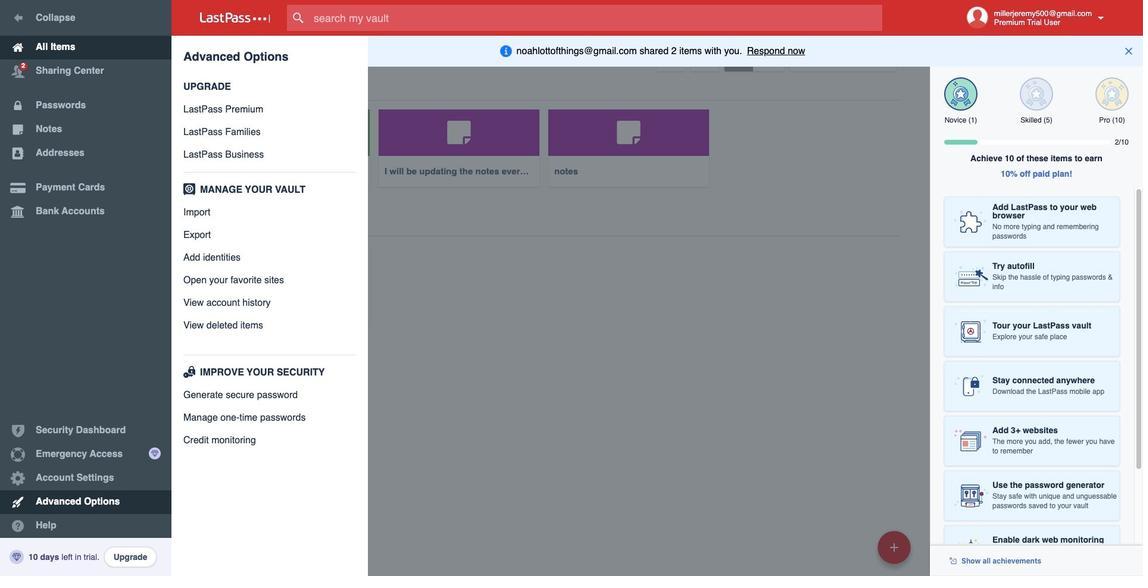 Task type: locate. For each thing, give the bounding box(es) containing it.
search my vault text field
[[287, 5, 906, 31]]

vault options navigation
[[172, 36, 930, 71]]

new item image
[[890, 543, 899, 552]]



Task type: describe. For each thing, give the bounding box(es) containing it.
Search search field
[[287, 5, 906, 31]]

main navigation navigation
[[0, 0, 172, 577]]

new item navigation
[[874, 528, 918, 577]]

lastpass image
[[200, 13, 270, 23]]

manage your vault image
[[181, 183, 198, 195]]

improve your security image
[[181, 366, 198, 378]]



Task type: vqa. For each thing, say whether or not it's contained in the screenshot.
Improve Your Security image
yes



